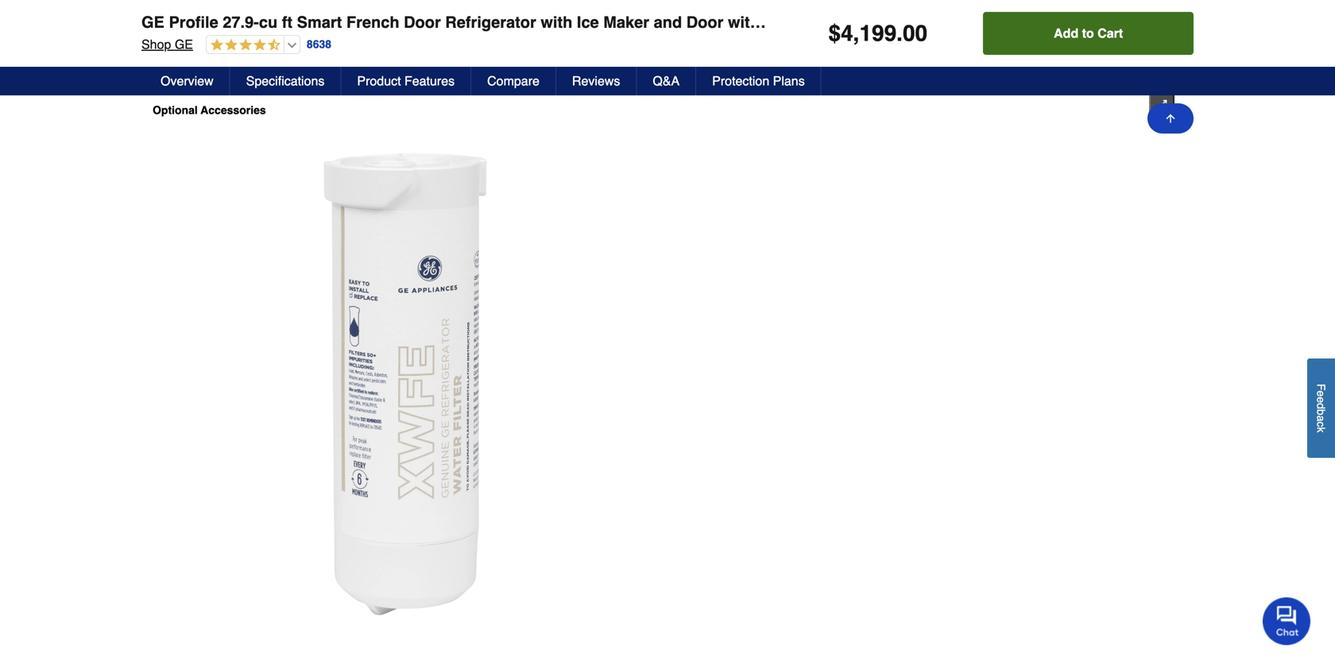 Task type: locate. For each thing, give the bounding box(es) containing it.
optional
[[153, 104, 198, 117]]

ice
[[577, 13, 599, 31]]

compare button
[[472, 67, 556, 95]]

2 horizontal spatial door
[[779, 13, 816, 31]]

within
[[728, 13, 774, 31]]

steel)
[[1059, 13, 1103, 31]]

$
[[829, 21, 841, 46]]

a
[[1315, 415, 1328, 421]]

smart
[[297, 13, 342, 31]]

ge up shop
[[142, 13, 164, 31]]

shop ge
[[142, 37, 193, 52]]

b
[[1315, 409, 1328, 415]]

1 horizontal spatial ge
[[175, 37, 193, 52]]

specifications button
[[230, 67, 341, 95]]

chat invite button image
[[1263, 597, 1312, 645]]

door right and
[[687, 13, 724, 31]]

2 door from the left
[[687, 13, 724, 31]]

ge down profile
[[175, 37, 193, 52]]

3 door from the left
[[779, 13, 816, 31]]

q&a
[[653, 74, 680, 88]]

protection plans
[[712, 74, 805, 88]]

(fingerprint-
[[820, 13, 915, 31]]

reviews button
[[556, 67, 637, 95]]

door
[[404, 13, 441, 31], [687, 13, 724, 31], [779, 13, 816, 31]]

plans
[[773, 74, 805, 88]]

$ 4,199 . 00
[[829, 21, 928, 46]]

ge
[[142, 13, 164, 31], [175, 37, 193, 52]]

star
[[1178, 13, 1221, 31]]

refrigerator
[[445, 13, 536, 31]]

french
[[347, 13, 400, 31]]

cu
[[259, 13, 278, 31]]

protection
[[712, 74, 770, 88]]

shop
[[142, 37, 171, 52]]

f e e d b a c k button
[[1308, 358, 1336, 458]]

e up d
[[1315, 390, 1328, 397]]

features
[[405, 74, 455, 88]]

e up b
[[1315, 397, 1328, 403]]

0 horizontal spatial ge
[[142, 13, 164, 31]]

door left $
[[779, 13, 816, 31]]

e
[[1315, 390, 1328, 397], [1315, 397, 1328, 403]]

.
[[897, 21, 903, 46]]

8638
[[307, 38, 332, 51]]

1 vertical spatial ge
[[175, 37, 193, 52]]

product
[[357, 74, 401, 88]]

to
[[1083, 26, 1095, 41]]

overview button
[[145, 67, 230, 95]]

1 horizontal spatial door
[[687, 13, 724, 31]]

door right french
[[404, 13, 441, 31]]

0 horizontal spatial door
[[404, 13, 441, 31]]



Task type: describe. For each thing, give the bounding box(es) containing it.
optional accessories
[[153, 104, 266, 117]]

cart
[[1098, 26, 1123, 41]]

energy
[[1107, 13, 1174, 31]]

ft
[[282, 13, 293, 31]]

k
[[1315, 427, 1328, 433]]

add to cart
[[1054, 26, 1123, 41]]

00
[[903, 21, 928, 46]]

1 e from the top
[[1315, 390, 1328, 397]]

overview
[[161, 74, 214, 88]]

0 vertical spatial ge
[[142, 13, 164, 31]]

add
[[1054, 26, 1079, 41]]

product features button
[[341, 67, 472, 95]]

add to cart button
[[984, 12, 1194, 55]]

specifications
[[246, 74, 325, 88]]

f e e d b a c k
[[1315, 384, 1328, 433]]

ge profile 27.9-cu ft smart french door refrigerator with ice maker and door within door (fingerprint-resistant stainless steel) energy star
[[142, 13, 1221, 31]]

protection plans button
[[697, 67, 822, 95]]

accessories
[[201, 104, 266, 117]]

with
[[541, 13, 573, 31]]

maker
[[604, 13, 650, 31]]

q&a button
[[637, 67, 697, 95]]

resistant
[[915, 13, 981, 31]]

2 e from the top
[[1315, 397, 1328, 403]]

1 door from the left
[[404, 13, 441, 31]]

4.5 stars image
[[207, 38, 281, 53]]

reviews
[[572, 74, 620, 88]]

arrow up image
[[1165, 112, 1177, 125]]

f
[[1315, 384, 1328, 390]]

d
[[1315, 403, 1328, 409]]

profile
[[169, 13, 218, 31]]

and
[[654, 13, 682, 31]]

27.9-
[[223, 13, 259, 31]]

product features
[[357, 74, 455, 88]]

c
[[1315, 421, 1328, 427]]

stainless
[[985, 13, 1055, 31]]

4,199
[[841, 21, 897, 46]]

compare
[[487, 74, 540, 88]]



Task type: vqa. For each thing, say whether or not it's contained in the screenshot.
Stainless
yes



